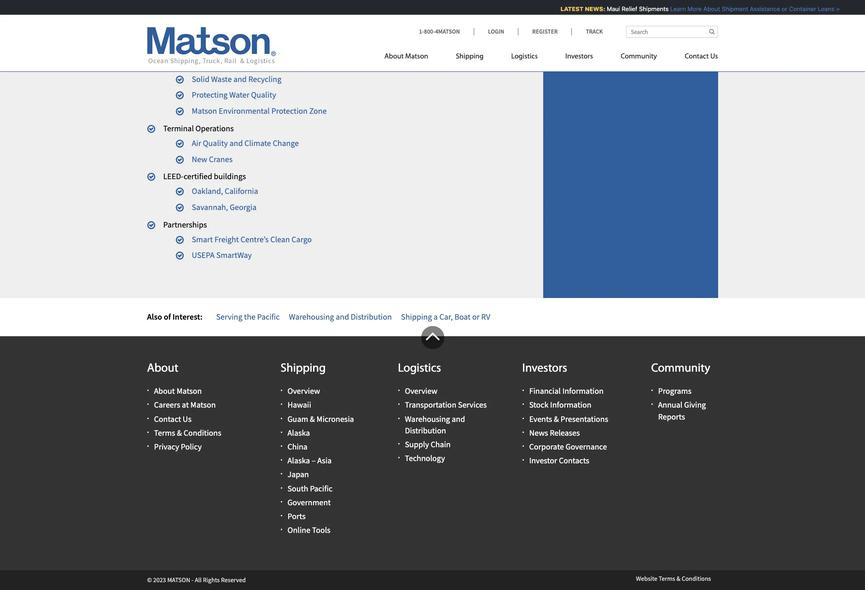 Task type: locate. For each thing, give the bounding box(es) containing it.
vessels right class
[[398, 58, 423, 68]]

shipping inside footer
[[281, 363, 326, 375]]

2 overview link from the left
[[405, 386, 438, 396]]

learn
[[666, 5, 682, 12]]

0 vertical spatial alaska
[[288, 428, 310, 438]]

1 vertical spatial community
[[652, 363, 711, 375]]

1 horizontal spatial shipping
[[401, 312, 432, 322]]

1 alaska from the top
[[288, 428, 310, 438]]

1 horizontal spatial about matson link
[[385, 48, 442, 67]]

None search field
[[626, 26, 719, 38]]

vessels down environmental goals
[[163, 43, 188, 53]]

1 vertical spatial about matson link
[[154, 386, 202, 396]]

website terms & conditions link
[[637, 575, 712, 583]]

interest:
[[173, 312, 203, 322]]

information up stock information link
[[563, 386, 604, 396]]

contact down careers
[[154, 414, 181, 424]]

loans
[[814, 5, 831, 12]]

1 horizontal spatial or
[[778, 5, 784, 12]]

china link
[[288, 441, 308, 452]]

1 vertical spatial information
[[551, 400, 592, 410]]

1 vertical spatial or
[[473, 312, 480, 322]]

overview link up hawaii
[[288, 386, 320, 396]]

1 vertical spatial vessels
[[398, 58, 423, 68]]

contact
[[685, 53, 709, 60], [154, 414, 181, 424]]

policy
[[181, 441, 202, 452]]

overview for of
[[163, 11, 196, 21]]

© 2023 matson ‐ all rights reserved
[[147, 576, 246, 584]]

news
[[530, 428, 549, 438]]

1 horizontal spatial warehousing
[[405, 414, 451, 424]]

stewardship
[[259, 11, 302, 21]]

0 vertical spatial of
[[198, 11, 205, 21]]

of for environmental
[[198, 11, 205, 21]]

pacific right the
[[257, 312, 280, 322]]

pacific up the government at the bottom left
[[310, 483, 333, 494]]

investors
[[566, 53, 594, 60], [523, 363, 568, 375]]

corporate
[[530, 441, 564, 452]]

investors inside top menu navigation
[[566, 53, 594, 60]]

0 horizontal spatial distribution
[[351, 312, 392, 322]]

2 vertical spatial of
[[164, 312, 171, 322]]

environmental up waste
[[192, 58, 243, 68]]

careers at matson link
[[154, 400, 216, 410]]

1 horizontal spatial vessels
[[398, 58, 423, 68]]

0 horizontal spatial contact us link
[[154, 414, 192, 424]]

about for about matson
[[385, 53, 404, 60]]

0 vertical spatial vessels
[[163, 43, 188, 53]]

0 horizontal spatial conditions
[[184, 428, 222, 438]]

1 vertical spatial contact us link
[[154, 414, 192, 424]]

1-800-4matson
[[419, 28, 460, 35]]

alaska down the guam
[[288, 428, 310, 438]]

protecting water quality
[[192, 90, 276, 100]]

shipping
[[456, 53, 484, 60], [401, 312, 432, 322], [281, 363, 326, 375]]

tools
[[312, 525, 331, 535]]

annual
[[659, 400, 683, 410]]

1 horizontal spatial warehousing and distribution link
[[405, 414, 465, 436]]

0 vertical spatial community
[[621, 53, 658, 60]]

section
[[532, 0, 730, 298]]

&
[[310, 414, 315, 424], [554, 414, 559, 424], [177, 428, 182, 438], [677, 575, 681, 583]]

1 vertical spatial warehousing
[[405, 414, 451, 424]]

community up programs
[[652, 363, 711, 375]]

of left newest
[[276, 58, 283, 68]]

programs link
[[659, 386, 692, 396]]

0 vertical spatial investors
[[566, 53, 594, 60]]

login link
[[474, 28, 519, 35]]

matson down protecting
[[192, 106, 217, 116]]

1 horizontal spatial of
[[198, 11, 205, 21]]

recycling
[[249, 74, 282, 84]]

0 horizontal spatial about matson link
[[154, 386, 202, 396]]

1 horizontal spatial logistics
[[512, 53, 538, 60]]

shipping left 'a'
[[401, 312, 432, 322]]

& inside overview hawaii guam & micronesia alaska china alaska – asia japan south pacific government ports online tools
[[310, 414, 315, 424]]

terms up privacy
[[154, 428, 175, 438]]

overview inside overview hawaii guam & micronesia alaska china alaska – asia japan south pacific government ports online tools
[[288, 386, 320, 396]]

1 vertical spatial distribution
[[405, 425, 446, 436]]

1 horizontal spatial contact us link
[[671, 48, 719, 67]]

1-
[[419, 28, 424, 35]]

& right website
[[677, 575, 681, 583]]

certified
[[184, 171, 212, 182]]

0 vertical spatial about matson link
[[385, 48, 442, 67]]

information up events & presentations 'link'
[[551, 400, 592, 410]]

website terms & conditions
[[637, 575, 712, 583]]

1 overview link from the left
[[288, 386, 320, 396]]

0 vertical spatial logistics
[[512, 53, 538, 60]]

overview
[[163, 11, 196, 21], [288, 386, 320, 396], [405, 386, 438, 396]]

reports
[[659, 411, 686, 422]]

1 vertical spatial contact
[[154, 414, 181, 424]]

operations
[[196, 123, 234, 134]]

of
[[198, 11, 205, 21], [276, 58, 283, 68], [164, 312, 171, 322]]

overview of environmental stewardship program link
[[163, 11, 334, 21]]

0 horizontal spatial terms
[[154, 428, 175, 438]]

investors down track link
[[566, 53, 594, 60]]

about for about
[[147, 363, 179, 375]]

aloha
[[312, 58, 332, 68]]

matson right at
[[191, 400, 216, 410]]

0 horizontal spatial us
[[183, 414, 192, 424]]

shipping up the hawaii "link"
[[281, 363, 326, 375]]

1 horizontal spatial overview link
[[405, 386, 438, 396]]

or left container
[[778, 5, 784, 12]]

0 horizontal spatial pacific
[[257, 312, 280, 322]]

overview up transportation
[[405, 386, 438, 396]]

savannah, georgia link
[[192, 202, 257, 212]]

reserved
[[221, 576, 246, 584]]

2 horizontal spatial of
[[276, 58, 283, 68]]

0 vertical spatial conditions
[[184, 428, 222, 438]]

matson inside top menu navigation
[[406, 53, 429, 60]]

matson down 1-
[[406, 53, 429, 60]]

1 vertical spatial pacific
[[310, 483, 333, 494]]

1-800-4matson link
[[419, 28, 474, 35]]

footer
[[0, 326, 866, 590]]

zone
[[310, 106, 327, 116]]

0 horizontal spatial warehousing and distribution link
[[289, 312, 392, 322]]

0 vertical spatial warehousing and distribution link
[[289, 312, 392, 322]]

smart
[[192, 234, 213, 245]]

shipping down 4matson
[[456, 53, 484, 60]]

overview hawaii guam & micronesia alaska china alaska – asia japan south pacific government ports online tools
[[288, 386, 354, 535]]

quality down the recycling
[[251, 90, 276, 100]]

smartway
[[216, 250, 252, 261]]

& inside financial information stock information events & presentations news releases corporate governance investor contacts
[[554, 414, 559, 424]]

1 vertical spatial us
[[183, 414, 192, 424]]

1 vertical spatial conditions
[[682, 575, 712, 583]]

0 vertical spatial contact us link
[[671, 48, 719, 67]]

contact us link down careers
[[154, 414, 192, 424]]

& up news releases link
[[554, 414, 559, 424]]

georgia
[[230, 202, 257, 212]]

1 horizontal spatial contact
[[685, 53, 709, 60]]

investors up financial
[[523, 363, 568, 375]]

privacy policy link
[[154, 441, 202, 452]]

0 horizontal spatial shipping
[[281, 363, 326, 375]]

financial information link
[[530, 386, 604, 396]]

air quality and climate change link
[[192, 138, 299, 148]]

more
[[684, 5, 698, 12]]

terms right website
[[659, 575, 676, 583]]

of right also
[[164, 312, 171, 322]]

0 horizontal spatial of
[[164, 312, 171, 322]]

1 horizontal spatial overview
[[288, 386, 320, 396]]

ports link
[[288, 511, 306, 522]]

>
[[832, 5, 836, 12]]

overview up environmental goals
[[163, 11, 196, 21]]

investors inside footer
[[523, 363, 568, 375]]

overview link for shipping
[[288, 386, 320, 396]]

1 vertical spatial alaska
[[288, 455, 310, 466]]

serving the pacific
[[216, 312, 280, 322]]

contact us link
[[671, 48, 719, 67], [154, 414, 192, 424]]

2 horizontal spatial shipping
[[456, 53, 484, 60]]

container
[[785, 5, 813, 12]]

1 horizontal spatial distribution
[[405, 425, 446, 436]]

community down search search field
[[621, 53, 658, 60]]

1 horizontal spatial conditions
[[682, 575, 712, 583]]

about matson link down 1-
[[385, 48, 442, 67]]

1 vertical spatial of
[[276, 58, 283, 68]]

news releases link
[[530, 428, 580, 438]]

or left rv
[[473, 312, 480, 322]]

1 horizontal spatial quality
[[251, 90, 276, 100]]

rights
[[203, 576, 220, 584]]

1 vertical spatial quality
[[203, 138, 228, 148]]

logistics inside top menu navigation
[[512, 53, 538, 60]]

japan
[[288, 469, 309, 480]]

overview up hawaii
[[288, 386, 320, 396]]

0 horizontal spatial contact
[[154, 414, 181, 424]]

0 horizontal spatial overview
[[163, 11, 196, 21]]

terminal operations
[[163, 123, 234, 134]]

contact down search search field
[[685, 53, 709, 60]]

0 horizontal spatial quality
[[203, 138, 228, 148]]

1 horizontal spatial terms
[[659, 575, 676, 583]]

quality
[[251, 90, 276, 100], [203, 138, 228, 148]]

about matson link up careers at matson link
[[154, 386, 202, 396]]

overview transportation services warehousing and distribution supply chain technology
[[405, 386, 487, 464]]

1 vertical spatial terms
[[659, 575, 676, 583]]

vessels
[[163, 43, 188, 53], [398, 58, 423, 68]]

stock
[[530, 400, 549, 410]]

online tools link
[[288, 525, 331, 535]]

1 vertical spatial logistics
[[398, 363, 441, 375]]

of up environmental goals
[[198, 11, 205, 21]]

water
[[229, 90, 250, 100]]

0 vertical spatial contact
[[685, 53, 709, 60]]

0 vertical spatial us
[[711, 53, 719, 60]]

quality down operations
[[203, 138, 228, 148]]

overview link up transportation
[[405, 386, 438, 396]]

2 vertical spatial shipping
[[281, 363, 326, 375]]

0 horizontal spatial warehousing
[[289, 312, 334, 322]]

shipment
[[718, 5, 744, 12]]

us up terms & conditions link
[[183, 414, 192, 424]]

financial
[[530, 386, 561, 396]]

0 vertical spatial terms
[[154, 428, 175, 438]]

1 vertical spatial investors
[[523, 363, 568, 375]]

alaska up japan on the left bottom of the page
[[288, 455, 310, 466]]

about matson link for careers at matson link
[[154, 386, 202, 396]]

information
[[563, 386, 604, 396], [551, 400, 592, 410]]

us down search icon
[[711, 53, 719, 60]]

about inside about matson careers at matson contact us terms & conditions privacy policy
[[154, 386, 175, 396]]

0 horizontal spatial logistics
[[398, 363, 441, 375]]

shipping inside top menu navigation
[[456, 53, 484, 60]]

logistics down backtop image
[[398, 363, 441, 375]]

0 vertical spatial shipping
[[456, 53, 484, 60]]

contact us link down search icon
[[671, 48, 719, 67]]

environmental down water
[[219, 106, 270, 116]]

0 horizontal spatial overview link
[[288, 386, 320, 396]]

shipping link
[[442, 48, 498, 67]]

a
[[434, 312, 438, 322]]

register
[[533, 28, 558, 35]]

about matson link for "shipping" link
[[385, 48, 442, 67]]

alaska link
[[288, 428, 310, 438]]

overview link
[[288, 386, 320, 396], [405, 386, 438, 396]]

warehousing inside overview transportation services warehousing and distribution supply chain technology
[[405, 414, 451, 424]]

1 horizontal spatial us
[[711, 53, 719, 60]]

newest
[[285, 58, 310, 68]]

1 vertical spatial shipping
[[401, 312, 432, 322]]

and inside overview transportation services warehousing and distribution supply chain technology
[[452, 414, 465, 424]]

about inside about matson link
[[385, 53, 404, 60]]

technology
[[405, 453, 445, 464]]

usepa smartway
[[192, 250, 252, 261]]

1 vertical spatial warehousing and distribution link
[[405, 414, 465, 436]]

& up 'privacy policy' link
[[177, 428, 182, 438]]

governance
[[566, 441, 607, 452]]

logistics down register link
[[512, 53, 538, 60]]

footer containing about
[[0, 326, 866, 590]]

goals
[[216, 27, 235, 37]]

2 horizontal spatial overview
[[405, 386, 438, 396]]

& right the guam
[[310, 414, 315, 424]]

overview of environmental stewardship program
[[163, 11, 334, 21]]

1 horizontal spatial pacific
[[310, 483, 333, 494]]

air quality and climate change
[[192, 138, 299, 148]]

about
[[700, 5, 716, 12], [385, 53, 404, 60], [147, 363, 179, 375], [154, 386, 175, 396]]

hawaii link
[[288, 400, 311, 410]]

smart freight centre's clean cargo
[[192, 234, 312, 245]]

overview inside overview transportation services warehousing and distribution supply chain technology
[[405, 386, 438, 396]]



Task type: vqa. For each thing, say whether or not it's contained in the screenshot.
Overview
yes



Task type: describe. For each thing, give the bounding box(es) containing it.
the
[[244, 312, 256, 322]]

0 vertical spatial pacific
[[257, 312, 280, 322]]

cranes
[[209, 154, 233, 164]]

waste
[[211, 74, 232, 84]]

contact inside about matson careers at matson contact us terms & conditions privacy policy
[[154, 414, 181, 424]]

800-
[[424, 28, 436, 35]]

protecting
[[192, 90, 228, 100]]

savannah, georgia
[[192, 202, 257, 212]]

car,
[[440, 312, 453, 322]]

overview for transportation
[[405, 386, 438, 396]]

smart freight centre's clean cargo link
[[192, 234, 312, 245]]

community link
[[607, 48, 671, 67]]

hawaii
[[288, 400, 311, 410]]

0 vertical spatial quality
[[251, 90, 276, 100]]

california
[[225, 186, 258, 196]]

programs
[[659, 386, 692, 396]]

about matson
[[385, 53, 429, 60]]

online
[[288, 525, 311, 535]]

supply
[[405, 439, 429, 450]]

of for interest:
[[164, 312, 171, 322]]

terms inside about matson careers at matson contact us terms & conditions privacy policy
[[154, 428, 175, 438]]

terminal
[[163, 123, 194, 134]]

protecting water quality link
[[192, 90, 276, 100]]

about matson careers at matson contact us terms & conditions privacy policy
[[154, 386, 222, 452]]

class
[[378, 58, 396, 68]]

0 vertical spatial or
[[778, 5, 784, 12]]

protection
[[272, 106, 308, 116]]

south pacific link
[[288, 483, 333, 494]]

climate
[[245, 138, 271, 148]]

environmental up goals
[[206, 11, 257, 21]]

also
[[147, 312, 162, 322]]

guam
[[288, 414, 308, 424]]

backtop image
[[421, 326, 444, 349]]

matson up at
[[177, 386, 202, 396]]

corporate governance link
[[530, 441, 607, 452]]

about for about matson careers at matson contact us terms & conditions privacy policy
[[154, 386, 175, 396]]

all
[[195, 576, 202, 584]]

savannah,
[[192, 202, 228, 212]]

new
[[192, 154, 207, 164]]

contacts
[[559, 455, 590, 466]]

investor contacts link
[[530, 455, 590, 466]]

terms & conditions link
[[154, 428, 222, 438]]

community inside top menu navigation
[[621, 53, 658, 60]]

overview link for logistics
[[405, 386, 438, 396]]

south
[[288, 483, 309, 494]]

0 vertical spatial information
[[563, 386, 604, 396]]

also of interest:
[[147, 312, 203, 322]]

Search search field
[[626, 26, 719, 38]]

environmental up vessels link
[[163, 27, 214, 37]]

usepa smartway link
[[192, 250, 252, 261]]

presentations
[[561, 414, 609, 424]]

centre's
[[241, 234, 269, 245]]

us inside top menu navigation
[[711, 53, 719, 60]]

services
[[458, 400, 487, 410]]

conditions inside about matson careers at matson contact us terms & conditions privacy policy
[[184, 428, 222, 438]]

‐
[[192, 576, 194, 584]]

new cranes
[[192, 154, 233, 164]]

pacific inside overview hawaii guam & micronesia alaska china alaska – asia japan south pacific government ports online tools
[[310, 483, 333, 494]]

warehousing and distribution
[[289, 312, 392, 322]]

japan link
[[288, 469, 309, 480]]

partnerships
[[163, 219, 207, 230]]

0 vertical spatial distribution
[[351, 312, 392, 322]]

giving
[[685, 400, 707, 410]]

0 vertical spatial warehousing
[[289, 312, 334, 322]]

careers
[[154, 400, 180, 410]]

us inside about matson careers at matson contact us terms & conditions privacy policy
[[183, 414, 192, 424]]

environmental goals
[[163, 27, 235, 37]]

cargo
[[292, 234, 312, 245]]

login
[[488, 28, 505, 35]]

environmental goals link
[[163, 27, 235, 37]]

& inside about matson careers at matson contact us terms & conditions privacy policy
[[177, 428, 182, 438]]

news:
[[581, 5, 601, 12]]

alaska – asia link
[[288, 455, 332, 466]]

stock information link
[[530, 400, 592, 410]]

learn more about shipment assistance or container loans > link
[[666, 5, 836, 12]]

shipments
[[635, 5, 665, 12]]

blue matson logo with ocean, shipping, truck, rail and logistics written beneath it. image
[[147, 27, 276, 65]]

privacy
[[154, 441, 179, 452]]

0 horizontal spatial or
[[473, 312, 480, 322]]

rv
[[482, 312, 491, 322]]

matson environmental protection zone
[[192, 106, 327, 116]]

0 horizontal spatial vessels
[[163, 43, 188, 53]]

events & presentations link
[[530, 414, 609, 424]]

clean
[[271, 234, 290, 245]]

features
[[245, 58, 274, 68]]

2 alaska from the top
[[288, 455, 310, 466]]

track link
[[572, 28, 603, 35]]

overview for hawaii
[[288, 386, 320, 396]]

contact inside top menu navigation
[[685, 53, 709, 60]]

micronesia
[[317, 414, 354, 424]]

solid waste and recycling
[[192, 74, 282, 84]]

top menu navigation
[[385, 48, 719, 67]]

community inside footer
[[652, 363, 711, 375]]

transportation services link
[[405, 400, 487, 410]]

chain
[[431, 439, 451, 450]]

search image
[[710, 29, 715, 35]]

4matson
[[436, 28, 460, 35]]

©
[[147, 576, 152, 584]]

air
[[192, 138, 201, 148]]

serving
[[216, 312, 243, 322]]

website
[[637, 575, 658, 583]]

–
[[312, 455, 316, 466]]

ports
[[288, 511, 306, 522]]

government link
[[288, 497, 331, 508]]

guam & micronesia link
[[288, 414, 354, 424]]

relief
[[618, 5, 634, 12]]

logistics link
[[498, 48, 552, 67]]

contact us
[[685, 53, 719, 60]]

distribution inside overview transportation services warehousing and distribution supply chain technology
[[405, 425, 446, 436]]

2023 matson
[[153, 576, 190, 584]]

new cranes link
[[192, 154, 233, 164]]

supply chain link
[[405, 439, 451, 450]]

at
[[182, 400, 189, 410]]

investors link
[[552, 48, 607, 67]]



